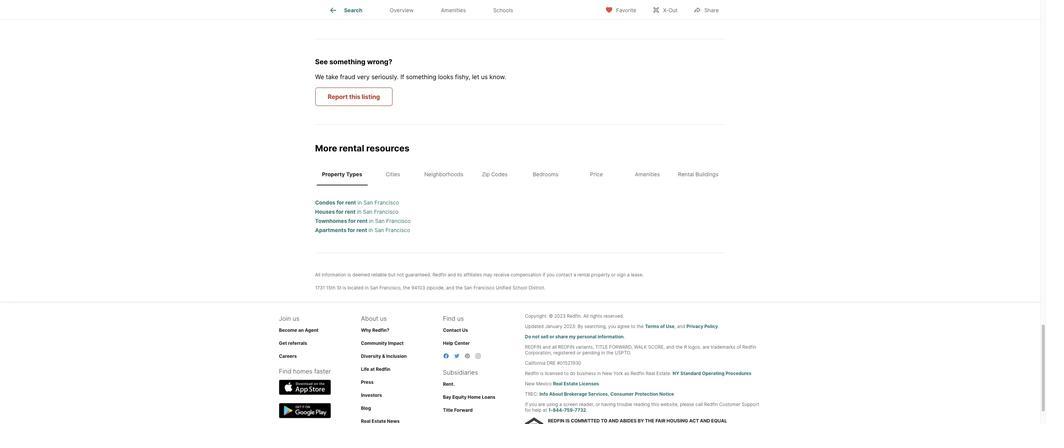 Task type: describe. For each thing, give the bounding box(es) containing it.
redfin down california
[[525, 371, 539, 376]]

redfin inside "if you are using a screen reader, or having trouble reading this website, please call redfin customer support for help at"
[[704, 402, 718, 407]]

francisco,
[[379, 285, 402, 291]]

find for find homes faster
[[279, 367, 291, 375]]

tab list containing property types
[[315, 163, 725, 185]]

act
[[689, 418, 699, 424]]

consumer protection notice link
[[610, 391, 674, 397]]

property types tab
[[317, 165, 367, 184]]

or inside "if you are using a screen reader, or having trouble reading this website, please call redfin customer support for help at"
[[596, 402, 600, 407]]

title
[[595, 344, 608, 350]]

copyright:
[[525, 313, 547, 319]]

is
[[565, 418, 570, 424]]

resources
[[366, 143, 409, 154]]

consumer
[[610, 391, 634, 397]]

2 horizontal spatial a
[[627, 272, 630, 278]]

zip
[[482, 171, 490, 178]]

listing
[[362, 93, 380, 101]]

report this listing button
[[315, 88, 393, 106]]

for inside "if you are using a screen reader, or having trouble reading this website, please call redfin customer support for help at"
[[525, 407, 531, 413]]

mexico
[[536, 381, 552, 387]]

diversity
[[361, 353, 381, 359]]

redfin's
[[608, 424, 629, 424]]

if you are using a screen reader, or having trouble reading this website, please call redfin customer support for help at
[[525, 402, 759, 413]]

of inside redfin and all redfin variants, title forward, walk score, and the r logos, are trademarks of redfin corporation, registered or pending in the uspto.
[[737, 344, 741, 350]]

school
[[512, 285, 527, 291]]

and right score,
[[666, 344, 674, 350]]

download the redfin app from the google play store image
[[279, 403, 331, 418]]

and left the all
[[543, 344, 551, 350]]

us for find us
[[457, 315, 464, 322]]

see
[[315, 58, 328, 66]]

overview tab
[[376, 1, 427, 20]]

2 horizontal spatial is
[[540, 371, 544, 376]]

contact us button
[[443, 327, 468, 333]]

schools
[[493, 7, 513, 13]]

trouble
[[617, 402, 632, 407]]

1 vertical spatial all
[[583, 313, 589, 319]]

as
[[624, 371, 629, 376]]

wrong?
[[367, 58, 392, 66]]

tab list containing search
[[315, 0, 533, 20]]

help
[[532, 407, 541, 413]]

the left uspto.
[[606, 350, 613, 356]]

price tab
[[571, 165, 622, 184]]

0 vertical spatial you
[[547, 272, 554, 278]]

townhomes
[[315, 218, 347, 224]]

search
[[344, 7, 362, 13]]

may
[[483, 272, 492, 278]]

committed
[[571, 418, 600, 424]]

inclusion
[[386, 353, 407, 359]]

copyright: © 2023 redfin. all rights reserved.
[[525, 313, 624, 319]]

and right 'use'
[[677, 323, 685, 329]]

fishy,
[[455, 73, 470, 81]]

my
[[569, 334, 576, 340]]

house button
[[593, 0, 725, 14]]

business
[[577, 371, 596, 376]]

rent right condos
[[345, 199, 356, 206]]

website,
[[660, 402, 679, 407]]

trec:
[[525, 391, 538, 397]]

0 horizontal spatial about
[[361, 315, 378, 322]]

94103
[[411, 285, 425, 291]]

equity
[[452, 394, 467, 400]]

help
[[443, 340, 453, 346]]

0 vertical spatial all
[[315, 272, 320, 278]]

rental buildings
[[678, 171, 718, 178]]

rental
[[678, 171, 694, 178]]

rent right "apartments"
[[356, 227, 367, 233]]

0 horizontal spatial amenities tab
[[427, 1, 479, 20]]

1 horizontal spatial amenities tab
[[622, 165, 673, 184]]

for right townhomes
[[348, 218, 356, 224]]

real estate news
[[361, 418, 400, 424]]

receive
[[494, 272, 509, 278]]

this inside "if you are using a screen reader, or having trouble reading this website, please call redfin customer support for help at"
[[651, 402, 659, 407]]

0 vertical spatial to
[[631, 323, 635, 329]]

redfin?
[[372, 327, 389, 333]]

get referrals button
[[279, 340, 307, 346]]

info
[[539, 391, 548, 397]]

call
[[695, 402, 703, 407]]

trademarks
[[711, 344, 735, 350]]

rental buildings tab
[[673, 165, 724, 184]]

property types
[[322, 171, 362, 178]]

faster
[[314, 367, 331, 375]]

report this listing
[[328, 93, 380, 101]]

redfin is committed to and abides by the fair housing act and equal opportunity act. read redfin's
[[548, 418, 727, 424]]

more
[[315, 143, 337, 154]]

1 horizontal spatial a
[[574, 272, 576, 278]]

this inside 'button'
[[349, 93, 360, 101]]

all
[[552, 344, 557, 350]]

bay equity home loans button
[[443, 394, 495, 400]]

rent up townhomes
[[345, 208, 355, 215]]

referrals
[[288, 340, 307, 346]]

operating
[[702, 371, 724, 376]]

find us
[[443, 315, 464, 322]]

1 horizontal spatial .
[[624, 334, 625, 340]]

1 vertical spatial estate
[[372, 418, 386, 424]]

1 horizontal spatial amenities
[[635, 171, 660, 178]]

0 horizontal spatial information
[[322, 272, 346, 278]]

know.
[[489, 73, 506, 81]]

houses
[[315, 208, 335, 215]]

agree
[[617, 323, 630, 329]]

community
[[361, 340, 387, 346]]

neighborhoods tab
[[418, 165, 469, 184]]

#01521930
[[557, 360, 581, 366]]

zip codes tab
[[469, 165, 520, 184]]

estate.
[[656, 371, 671, 376]]

more rental resources heading
[[315, 143, 725, 163]]

title forward
[[443, 407, 473, 413]]

rent. button
[[443, 381, 455, 387]]

procedures
[[726, 371, 751, 376]]

brokerage
[[564, 391, 587, 397]]

why
[[361, 327, 371, 333]]

1 vertical spatial something
[[406, 73, 436, 81]]

2 vertical spatial real
[[361, 418, 371, 424]]

or right sell at the bottom of the page
[[550, 334, 554, 340]]

r
[[684, 344, 687, 350]]

0 horizontal spatial is
[[343, 285, 346, 291]]

redfin right as
[[631, 371, 644, 376]]

variants,
[[576, 344, 594, 350]]

subsidiaries
[[443, 369, 478, 376]]

bay
[[443, 394, 451, 400]]

you inside "if you are using a screen reader, or having trouble reading this website, please call redfin customer support for help at"
[[529, 402, 537, 407]]

january
[[545, 323, 562, 329]]

schools tab
[[479, 1, 527, 20]]

redfin up zipcode,
[[433, 272, 446, 278]]

download the redfin app on the apple app store image
[[279, 380, 331, 395]]

agent
[[305, 327, 318, 333]]

all information is deemed reliable but not guaranteed. redfin and its affiliates may receive compensation if you contact a rental property or sign a lease.
[[315, 272, 644, 278]]

rental inside heading
[[339, 143, 364, 154]]

redfin pinterest image
[[464, 353, 470, 359]]

using
[[546, 402, 558, 407]]

x-out button
[[646, 2, 684, 17]]

join us
[[279, 315, 299, 322]]

home
[[468, 394, 481, 400]]

buildings
[[695, 171, 718, 178]]

act.
[[583, 424, 593, 424]]

we take fraud very seriously. if something looks fishy, let us know.
[[315, 73, 506, 81]]

info about brokerage services link
[[539, 391, 608, 397]]

0 vertical spatial of
[[660, 323, 665, 329]]

find for find us
[[443, 315, 455, 322]]

the
[[645, 418, 654, 424]]

and right zipcode,
[[446, 285, 454, 291]]

loans
[[482, 394, 495, 400]]

center
[[454, 340, 470, 346]]

0 horizontal spatial ,
[[608, 391, 609, 397]]

screen
[[563, 402, 578, 407]]



Task type: locate. For each thing, give the bounding box(es) containing it.
report
[[328, 93, 348, 101]]

0 horizontal spatial at
[[370, 366, 375, 372]]

0 vertical spatial at
[[370, 366, 375, 372]]

are inside "if you are using a screen reader, or having trouble reading this website, please call redfin customer support for help at"
[[538, 402, 545, 407]]

us for about us
[[380, 315, 387, 322]]

house
[[604, 2, 616, 7]]

1 horizontal spatial of
[[737, 344, 741, 350]]

if inside "if you are using a screen reader, or having trouble reading this website, please call redfin customer support for help at"
[[525, 402, 528, 407]]

redfin right trademarks
[[742, 344, 756, 350]]

2 vertical spatial you
[[529, 402, 537, 407]]

0 horizontal spatial all
[[315, 272, 320, 278]]

you down reserved.
[[608, 323, 616, 329]]

bedrooms tab
[[520, 165, 571, 184]]

find down careers
[[279, 367, 291, 375]]

its
[[457, 272, 462, 278]]

get referrals
[[279, 340, 307, 346]]

real down licensed
[[553, 381, 563, 387]]

life
[[361, 366, 369, 372]]

information up 15th
[[322, 272, 346, 278]]

contact us
[[443, 327, 468, 333]]

out
[[668, 7, 677, 13]]

1 vertical spatial to
[[564, 371, 569, 376]]

0 vertical spatial something
[[329, 58, 365, 66]]

redfin.
[[567, 313, 582, 319]]

estate left news
[[372, 418, 386, 424]]

1 horizontal spatial rental
[[577, 272, 590, 278]]

1 vertical spatial tab list
[[315, 163, 725, 185]]

not right but
[[397, 272, 404, 278]]

pending
[[582, 350, 600, 356]]

the left r
[[676, 344, 683, 350]]

0 vertical spatial are
[[703, 344, 709, 350]]

1 vertical spatial are
[[538, 402, 545, 407]]

estate down do
[[564, 381, 578, 387]]

1 horizontal spatial about
[[549, 391, 563, 397]]

redfin for is
[[548, 418, 564, 424]]

redfin twitter image
[[454, 353, 460, 359]]

, left privacy
[[675, 323, 676, 329]]

reserved.
[[604, 313, 624, 319]]

in inside redfin and all redfin variants, title forward, walk score, and the r logos, are trademarks of redfin corporation, registered or pending in the uspto.
[[601, 350, 605, 356]]

homes
[[293, 367, 312, 375]]

2 and from the left
[[700, 418, 710, 424]]

at left 1-
[[543, 407, 547, 413]]

for up townhomes
[[336, 208, 344, 215]]

rental
[[339, 143, 364, 154], [577, 272, 590, 278]]

having
[[601, 402, 616, 407]]

us
[[462, 327, 468, 333]]

terms of use link
[[645, 323, 675, 329]]

if right seriously.
[[400, 73, 404, 81]]

844-
[[553, 407, 564, 413]]

0 horizontal spatial are
[[538, 402, 545, 407]]

of right trademarks
[[737, 344, 741, 350]]

something left looks
[[406, 73, 436, 81]]

redfin inside redfin and all redfin variants, title forward, walk score, and the r logos, are trademarks of redfin corporation, registered or pending in the uspto.
[[742, 344, 756, 350]]

0 horizontal spatial real
[[361, 418, 371, 424]]

title forward button
[[443, 407, 473, 413]]

use
[[666, 323, 675, 329]]

real left estate.
[[646, 371, 655, 376]]

redfin right call
[[704, 402, 718, 407]]

a right using
[[559, 402, 562, 407]]

redfin down share
[[558, 344, 574, 350]]

1 vertical spatial ,
[[608, 391, 609, 397]]

. up trademarks
[[718, 323, 719, 329]]

ny
[[673, 371, 679, 376]]

for left help
[[525, 407, 531, 413]]

of
[[660, 323, 665, 329], [737, 344, 741, 350]]

something up fraud
[[329, 58, 365, 66]]

0 vertical spatial about
[[361, 315, 378, 322]]

press button
[[361, 379, 374, 385]]

fraud
[[340, 73, 355, 81]]

1 horizontal spatial ,
[[675, 323, 676, 329]]

1 vertical spatial not
[[532, 334, 540, 340]]

help center button
[[443, 340, 470, 346]]

1 vertical spatial .
[[624, 334, 625, 340]]

at right life
[[370, 366, 375, 372]]

0 vertical spatial .
[[718, 323, 719, 329]]

. up committed
[[586, 407, 587, 413]]

0 vertical spatial estate
[[564, 381, 578, 387]]

why redfin? button
[[361, 327, 389, 333]]

careers button
[[279, 353, 297, 359]]

1 vertical spatial find
[[279, 367, 291, 375]]

2 horizontal spatial .
[[718, 323, 719, 329]]

0 vertical spatial amenities tab
[[427, 1, 479, 20]]

0 vertical spatial real
[[646, 371, 655, 376]]

1 vertical spatial new
[[525, 381, 535, 387]]

x-out
[[663, 7, 677, 13]]

1 horizontal spatial if
[[525, 402, 528, 407]]

title
[[443, 407, 453, 413]]

1 vertical spatial amenities
[[635, 171, 660, 178]]

is right st
[[343, 285, 346, 291]]

0 vertical spatial ,
[[675, 323, 676, 329]]

1 vertical spatial real
[[553, 381, 563, 387]]

favorite
[[616, 7, 636, 13]]

us up redfin?
[[380, 315, 387, 322]]

equal housing opportunity image
[[525, 418, 543, 424]]

1 horizontal spatial real
[[553, 381, 563, 387]]

us up us
[[457, 315, 464, 322]]

for right condos
[[337, 199, 344, 206]]

new left york
[[602, 371, 612, 376]]

corporation,
[[525, 350, 552, 356]]

not right do
[[532, 334, 540, 340]]

are
[[703, 344, 709, 350], [538, 402, 545, 407]]

updated
[[525, 323, 544, 329]]

0 vertical spatial information
[[322, 272, 346, 278]]

policy
[[704, 323, 718, 329]]

cities
[[386, 171, 400, 178]]

us right let at the top of the page
[[481, 73, 488, 81]]

are inside redfin and all redfin variants, title forward, walk score, and the r logos, are trademarks of redfin corporation, registered or pending in the uspto.
[[703, 344, 709, 350]]

redfin is licensed to do business in new york as redfin real estate. ny standard operating procedures
[[525, 371, 751, 376]]

redfin and all redfin variants, title forward, walk score, and the r logos, are trademarks of redfin corporation, registered or pending in the uspto.
[[525, 344, 756, 356]]

a right contact
[[574, 272, 576, 278]]

about up using
[[549, 391, 563, 397]]

0 horizontal spatial estate
[[372, 418, 386, 424]]

or left pending
[[577, 350, 581, 356]]

real down blog 'button'
[[361, 418, 371, 424]]

news
[[387, 418, 400, 424]]

0 horizontal spatial rental
[[339, 143, 364, 154]]

rental right more
[[339, 143, 364, 154]]

redfin down &
[[376, 366, 390, 372]]

but
[[388, 272, 395, 278]]

rental left property
[[577, 272, 590, 278]]

tab list
[[315, 0, 533, 20], [315, 163, 725, 185]]

careers
[[279, 353, 297, 359]]

0 horizontal spatial this
[[349, 93, 360, 101]]

do
[[525, 334, 531, 340]]

at inside "if you are using a screen reader, or having trouble reading this website, please call redfin customer support for help at"
[[543, 407, 547, 413]]

the down "its"
[[456, 285, 463, 291]]

find up contact
[[443, 315, 455, 322]]

are right logos,
[[703, 344, 709, 350]]

to right agree
[[631, 323, 635, 329]]

and
[[448, 272, 456, 278], [446, 285, 454, 291], [677, 323, 685, 329], [543, 344, 551, 350], [666, 344, 674, 350]]

a inside "if you are using a screen reader, or having trouble reading this website, please call redfin customer support for help at"
[[559, 402, 562, 407]]

property
[[591, 272, 610, 278]]

this right reading
[[651, 402, 659, 407]]

7732
[[575, 407, 586, 413]]

us for join us
[[293, 315, 299, 322]]

a right sign at the bottom right of page
[[627, 272, 630, 278]]

2 vertical spatial .
[[586, 407, 587, 413]]

help center
[[443, 340, 470, 346]]

by
[[578, 323, 583, 329]]

or down the services
[[596, 402, 600, 407]]

1 horizontal spatial information
[[598, 334, 624, 340]]

1 horizontal spatial this
[[651, 402, 659, 407]]

district.
[[529, 285, 545, 291]]

x-
[[663, 7, 668, 13]]

score,
[[648, 344, 665, 350]]

1 vertical spatial this
[[651, 402, 659, 407]]

us
[[481, 73, 488, 81], [293, 315, 299, 322], [380, 315, 387, 322], [457, 315, 464, 322]]

1 horizontal spatial are
[[703, 344, 709, 350]]

you down trec:
[[529, 402, 537, 407]]

0 vertical spatial amenities
[[441, 7, 466, 13]]

1 horizontal spatial all
[[583, 313, 589, 319]]

about up why
[[361, 315, 378, 322]]

or left sign at the bottom right of page
[[611, 272, 616, 278]]

0 horizontal spatial something
[[329, 58, 365, 66]]

share
[[555, 334, 568, 340]]

terms
[[645, 323, 659, 329]]

redfin down 844-
[[548, 418, 564, 424]]

and right to
[[608, 418, 619, 424]]

rent right townhomes
[[357, 218, 368, 224]]

2023:
[[564, 323, 576, 329]]

0 vertical spatial tab list
[[315, 0, 533, 20]]

estate
[[564, 381, 578, 387], [372, 418, 386, 424]]

please
[[680, 402, 694, 407]]

0 vertical spatial not
[[397, 272, 404, 278]]

0 horizontal spatial find
[[279, 367, 291, 375]]

2 horizontal spatial you
[[608, 323, 616, 329]]

1 vertical spatial amenities tab
[[622, 165, 673, 184]]

0 vertical spatial if
[[400, 73, 404, 81]]

2 tab list from the top
[[315, 163, 725, 185]]

uspto.
[[615, 350, 631, 356]]

impact
[[388, 340, 404, 346]]

2 vertical spatial is
[[540, 371, 544, 376]]

1 and from the left
[[608, 418, 619, 424]]

1 horizontal spatial you
[[547, 272, 554, 278]]

, up having
[[608, 391, 609, 397]]

and left "its"
[[448, 272, 456, 278]]

redfin down do
[[525, 344, 541, 350]]

1 vertical spatial information
[[598, 334, 624, 340]]

1 vertical spatial at
[[543, 407, 547, 413]]

0 vertical spatial is
[[347, 272, 351, 278]]

0 horizontal spatial to
[[564, 371, 569, 376]]

are down info
[[538, 402, 545, 407]]

reading
[[634, 402, 650, 407]]

by
[[638, 418, 644, 424]]

all up 1731
[[315, 272, 320, 278]]

the left 94103
[[403, 285, 410, 291]]

blog button
[[361, 405, 371, 411]]

privacy
[[687, 323, 703, 329]]

for right "apartments"
[[348, 227, 355, 233]]

located
[[347, 285, 364, 291]]

if down trec:
[[525, 402, 528, 407]]

is left deemed
[[347, 272, 351, 278]]

to
[[631, 323, 635, 329], [564, 371, 569, 376]]

neighborhoods
[[424, 171, 463, 178]]

0 vertical spatial new
[[602, 371, 612, 376]]

real estate licenses link
[[553, 381, 599, 387]]

0 vertical spatial find
[[443, 315, 455, 322]]

1 horizontal spatial something
[[406, 73, 436, 81]]

1 horizontal spatial to
[[631, 323, 635, 329]]

0 horizontal spatial of
[[660, 323, 665, 329]]

become
[[279, 327, 297, 333]]

0 vertical spatial rental
[[339, 143, 364, 154]]

and right act
[[700, 418, 710, 424]]

. down agree
[[624, 334, 625, 340]]

about us
[[361, 315, 387, 322]]

amenities tab
[[427, 1, 479, 20], [622, 165, 673, 184]]

1 horizontal spatial is
[[347, 272, 351, 278]]

information up title
[[598, 334, 624, 340]]

of left 'use'
[[660, 323, 665, 329]]

1 tab list from the top
[[315, 0, 533, 20]]

at
[[370, 366, 375, 372], [543, 407, 547, 413]]

is
[[347, 272, 351, 278], [343, 285, 346, 291], [540, 371, 544, 376]]

the left terms
[[637, 323, 644, 329]]

0 horizontal spatial new
[[525, 381, 535, 387]]

0 horizontal spatial you
[[529, 402, 537, 407]]

1 horizontal spatial and
[[700, 418, 710, 424]]

0 horizontal spatial a
[[559, 402, 562, 407]]

redfin inside redfin is committed to and abides by the fair housing act and equal opportunity act. read redfin's
[[548, 418, 564, 424]]

redfin instagram image
[[475, 353, 481, 359]]

redfin for and
[[525, 344, 541, 350]]

all left rights
[[583, 313, 589, 319]]

0 horizontal spatial if
[[400, 73, 404, 81]]

1 horizontal spatial find
[[443, 315, 455, 322]]

to left do
[[564, 371, 569, 376]]

1 vertical spatial about
[[549, 391, 563, 397]]

personal
[[577, 334, 597, 340]]

15th
[[326, 285, 335, 291]]

0 horizontal spatial and
[[608, 418, 619, 424]]

share button
[[687, 2, 725, 17]]

1 horizontal spatial new
[[602, 371, 612, 376]]

1 horizontal spatial not
[[532, 334, 540, 340]]

cities tab
[[367, 165, 418, 184]]

redfin
[[525, 344, 541, 350], [558, 344, 574, 350], [548, 418, 564, 424]]

1 vertical spatial you
[[608, 323, 616, 329]]

this left listing
[[349, 93, 360, 101]]

2 horizontal spatial real
[[646, 371, 655, 376]]

1 vertical spatial rental
[[577, 272, 590, 278]]

you right the if
[[547, 272, 554, 278]]

0 horizontal spatial amenities
[[441, 7, 466, 13]]

information
[[322, 272, 346, 278], [598, 334, 624, 340]]

redfin facebook image
[[443, 353, 449, 359]]

is up mexico
[[540, 371, 544, 376]]

0 horizontal spatial not
[[397, 272, 404, 278]]

or inside redfin and all redfin variants, title forward, walk score, and the r logos, are trademarks of redfin corporation, registered or pending in the uspto.
[[577, 350, 581, 356]]

if
[[400, 73, 404, 81], [525, 402, 528, 407]]

1 horizontal spatial estate
[[564, 381, 578, 387]]

reliable
[[371, 272, 387, 278]]

us right the join
[[293, 315, 299, 322]]

1 horizontal spatial at
[[543, 407, 547, 413]]

new up trec:
[[525, 381, 535, 387]]

0 horizontal spatial .
[[586, 407, 587, 413]]

redfin
[[433, 272, 446, 278], [742, 344, 756, 350], [376, 366, 390, 372], [525, 371, 539, 376], [631, 371, 644, 376], [704, 402, 718, 407]]

condos
[[315, 199, 335, 206]]

take
[[326, 73, 338, 81]]

1 vertical spatial if
[[525, 402, 528, 407]]

©
[[549, 313, 553, 319]]

compensation
[[511, 272, 541, 278]]



Task type: vqa. For each thing, say whether or not it's contained in the screenshot.
Life at Redfin button
yes



